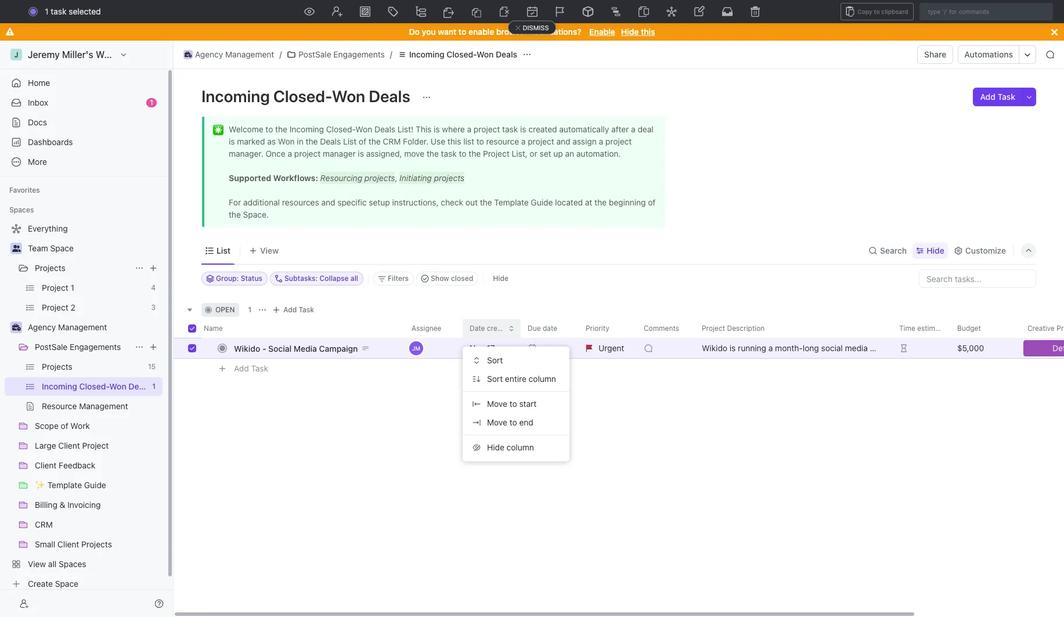 Task type: locate. For each thing, give the bounding box(es) containing it.
1 vertical spatial agency
[[28, 322, 56, 332]]

1 vertical spatial management
[[58, 322, 107, 332]]

sort up sort entire column button
[[487, 356, 503, 365]]

customize button
[[951, 243, 1010, 259]]

0 horizontal spatial add
[[234, 364, 249, 373]]

1 horizontal spatial deals
[[496, 49, 518, 59]]

add task button down wikido
[[229, 362, 273, 376]]

tree
[[5, 220, 163, 594]]

to for move to end
[[510, 418, 517, 428]]

1 horizontal spatial /
[[390, 49, 393, 59]]

2 vertical spatial to
[[510, 418, 517, 428]]

add task button up wikido - social media campaign
[[270, 303, 319, 317]]

1 horizontal spatial 1
[[150, 98, 153, 107]]

to for move to start
[[510, 399, 517, 409]]

entire
[[505, 374, 527, 384]]

1 vertical spatial postsale engagements link
[[35, 338, 130, 357]]

1 vertical spatial agency management
[[28, 322, 107, 332]]

business time image
[[185, 52, 192, 58]]

1 vertical spatial 1
[[150, 98, 153, 107]]

add task button down automations button
[[974, 88, 1023, 106]]

new
[[982, 6, 999, 16]]

1 horizontal spatial postsale engagements
[[299, 49, 385, 59]]

2 sort from the top
[[487, 374, 503, 384]]

agency management inside sidebar navigation
[[28, 322, 107, 332]]

task down '-'
[[251, 364, 268, 373]]

0 horizontal spatial incoming
[[202, 87, 270, 106]]

postsale engagements link inside sidebar navigation
[[35, 338, 130, 357]]

notifications?
[[530, 27, 582, 37]]

1 vertical spatial engagements
[[70, 342, 121, 352]]

add task
[[981, 92, 1016, 102], [284, 306, 314, 314], [234, 364, 268, 373]]

1 vertical spatial move
[[487, 418, 508, 428]]

0 horizontal spatial postsale engagements link
[[35, 338, 130, 357]]

move
[[487, 399, 508, 409], [487, 418, 508, 428]]

task
[[999, 92, 1016, 102], [299, 306, 314, 314], [251, 364, 268, 373]]

2 vertical spatial add task button
[[229, 362, 273, 376]]

add
[[981, 92, 996, 102], [284, 306, 297, 314], [234, 364, 249, 373]]

wikido - social media campaign link
[[231, 340, 403, 357]]

favorites
[[9, 186, 40, 195]]

$5,000
[[958, 343, 985, 353]]

you
[[422, 27, 436, 37]]

sort button
[[468, 352, 565, 370]]

0 horizontal spatial postsale engagements
[[35, 342, 121, 352]]

date created button
[[463, 320, 521, 338]]

0 horizontal spatial 1
[[45, 6, 49, 16]]

hide column button
[[468, 439, 565, 457]]

move to start
[[487, 399, 537, 409]]

1 vertical spatial incoming closed-won deals
[[202, 87, 414, 106]]

1 horizontal spatial closed-
[[447, 49, 477, 59]]

agency right business time image
[[28, 322, 56, 332]]

column right entire
[[529, 374, 557, 384]]

team space link
[[28, 239, 160, 258]]

0 horizontal spatial engagements
[[70, 342, 121, 352]]

add down automations button
[[981, 92, 996, 102]]

1 horizontal spatial management
[[225, 49, 274, 59]]

0 vertical spatial sort
[[487, 356, 503, 365]]

1 horizontal spatial won
[[477, 49, 494, 59]]

to
[[459, 27, 467, 37], [510, 399, 517, 409], [510, 418, 517, 428]]

share
[[925, 49, 947, 59]]

0 vertical spatial won
[[477, 49, 494, 59]]

selected
[[69, 6, 101, 16]]

automations
[[965, 49, 1014, 59]]

task for top add task button
[[999, 92, 1016, 102]]

1 vertical spatial task
[[299, 306, 314, 314]]

0 vertical spatial postsale engagements
[[299, 49, 385, 59]]

date
[[470, 324, 485, 333]]

closed-
[[447, 49, 477, 59], [274, 87, 332, 106]]

engagements
[[334, 49, 385, 59], [70, 342, 121, 352]]

2 horizontal spatial add task
[[981, 92, 1016, 102]]

0 horizontal spatial deals
[[369, 87, 411, 106]]

engagements inside sidebar navigation
[[70, 342, 121, 352]]

0 vertical spatial postsale engagements link
[[284, 48, 388, 62]]

2 vertical spatial 1
[[248, 306, 252, 314]]

tree containing team space
[[5, 220, 163, 594]]

postsale engagements inside sidebar navigation
[[35, 342, 121, 352]]

task
[[51, 6, 67, 16]]

open
[[216, 306, 235, 314]]

docs link
[[5, 113, 163, 132]]

1 horizontal spatial incoming
[[409, 49, 445, 59]]

sidebar navigation
[[0, 41, 174, 618]]

automations button
[[959, 46, 1020, 63]]

agency
[[195, 49, 223, 59], [28, 322, 56, 332]]

task for bottom add task button
[[251, 364, 268, 373]]

0 vertical spatial closed-
[[447, 49, 477, 59]]

projects
[[35, 263, 66, 273]]

agency right business time icon
[[195, 49, 223, 59]]

2 horizontal spatial add
[[981, 92, 996, 102]]

favorites button
[[5, 184, 45, 198]]

hide
[[622, 27, 639, 37], [927, 245, 945, 255], [493, 274, 509, 283], [487, 443, 505, 453]]

0 horizontal spatial agency management link
[[28, 318, 160, 337]]

1 vertical spatial sort
[[487, 374, 503, 384]]

0 vertical spatial column
[[529, 374, 557, 384]]

hide column
[[487, 443, 534, 453]]

/
[[280, 49, 282, 59], [390, 49, 393, 59]]

2 horizontal spatial task
[[999, 92, 1016, 102]]

incoming
[[409, 49, 445, 59], [202, 87, 270, 106]]

0 horizontal spatial management
[[58, 322, 107, 332]]

1 vertical spatial postsale engagements
[[35, 342, 121, 352]]

social
[[269, 344, 292, 354]]

add task up wikido - social media campaign
[[284, 306, 314, 314]]

move for move to start
[[487, 399, 508, 409]]

sort for sort entire column
[[487, 374, 503, 384]]

0 horizontal spatial /
[[280, 49, 282, 59]]

1
[[45, 6, 49, 16], [150, 98, 153, 107], [248, 306, 252, 314]]

move inside button
[[487, 418, 508, 428]]

to left start
[[510, 399, 517, 409]]

0 vertical spatial agency management
[[195, 49, 274, 59]]

team
[[28, 243, 48, 253]]

dashboards link
[[5, 133, 163, 152]]

1 vertical spatial add task
[[284, 306, 314, 314]]

0 vertical spatial add
[[981, 92, 996, 102]]

move down move to start
[[487, 418, 508, 428]]

postsale engagements link
[[284, 48, 388, 62], [35, 338, 130, 357]]

1 horizontal spatial agency management link
[[181, 48, 277, 62]]

management
[[225, 49, 274, 59], [58, 322, 107, 332]]

1 horizontal spatial agency
[[195, 49, 223, 59]]

upgrade
[[922, 6, 956, 16]]

to left end
[[510, 418, 517, 428]]

2 vertical spatial task
[[251, 364, 268, 373]]

1 vertical spatial postsale
[[35, 342, 68, 352]]

0 vertical spatial task
[[999, 92, 1016, 102]]

1 vertical spatial closed-
[[274, 87, 332, 106]]

1 move from the top
[[487, 399, 508, 409]]

upgrade link
[[906, 3, 961, 20]]

0 vertical spatial engagements
[[334, 49, 385, 59]]

2 vertical spatial add task
[[234, 364, 268, 373]]

2 move from the top
[[487, 418, 508, 428]]

sort for sort
[[487, 356, 503, 365]]

1 vertical spatial add
[[284, 306, 297, 314]]

0 vertical spatial postsale
[[299, 49, 332, 59]]

agency management
[[195, 49, 274, 59], [28, 322, 107, 332]]

agency management link
[[181, 48, 277, 62], [28, 318, 160, 337]]

add task button
[[974, 88, 1023, 106], [270, 303, 319, 317], [229, 362, 273, 376]]

0 horizontal spatial postsale
[[35, 342, 68, 352]]

0 vertical spatial incoming
[[409, 49, 445, 59]]

column down move to end button
[[507, 443, 534, 453]]

agency management right business time icon
[[195, 49, 274, 59]]

postsale engagements
[[299, 49, 385, 59], [35, 342, 121, 352]]

task down automations button
[[999, 92, 1016, 102]]

incoming closed-won deals link
[[395, 48, 521, 62]]

sort entire column
[[487, 374, 557, 384]]

0 horizontal spatial won
[[332, 87, 366, 106]]

add for top add task button
[[981, 92, 996, 102]]

team space
[[28, 243, 74, 253]]

won
[[477, 49, 494, 59], [332, 87, 366, 106]]

add task down automations button
[[981, 92, 1016, 102]]

hide inside dropdown button
[[927, 245, 945, 255]]

1 vertical spatial to
[[510, 399, 517, 409]]

sort left entire
[[487, 374, 503, 384]]

to inside button
[[510, 418, 517, 428]]

1 vertical spatial incoming
[[202, 87, 270, 106]]

column
[[529, 374, 557, 384], [507, 443, 534, 453]]

end
[[520, 418, 534, 428]]

do you want to enable browser notifications? enable hide this
[[409, 27, 656, 37]]

postsale
[[299, 49, 332, 59], [35, 342, 68, 352]]

search button
[[866, 243, 911, 259]]

move inside button
[[487, 399, 508, 409]]

1 horizontal spatial add
[[284, 306, 297, 314]]

deals
[[496, 49, 518, 59], [369, 87, 411, 106]]

1 vertical spatial add task button
[[270, 303, 319, 317]]

1 sort from the top
[[487, 356, 503, 365]]

to inside button
[[510, 399, 517, 409]]

1 vertical spatial agency management link
[[28, 318, 160, 337]]

hide right search
[[927, 245, 945, 255]]

add task down wikido
[[234, 364, 268, 373]]

hide button
[[489, 272, 514, 286]]

0 horizontal spatial agency management
[[28, 322, 107, 332]]

0 horizontal spatial agency
[[28, 322, 56, 332]]

agency management right business time image
[[28, 322, 107, 332]]

incoming closed-won deals
[[409, 49, 518, 59], [202, 87, 414, 106]]

tree inside sidebar navigation
[[5, 220, 163, 594]]

1 horizontal spatial agency management
[[195, 49, 274, 59]]

0 vertical spatial move
[[487, 399, 508, 409]]

add for bottom add task button
[[234, 364, 249, 373]]

browser
[[497, 27, 528, 37]]

task up media
[[299, 306, 314, 314]]

sort
[[487, 356, 503, 365], [487, 374, 503, 384]]

to right want
[[459, 27, 467, 37]]

add down wikido
[[234, 364, 249, 373]]

move up move to end
[[487, 399, 508, 409]]

0 horizontal spatial task
[[251, 364, 268, 373]]

do
[[409, 27, 420, 37]]

1 task selected
[[45, 6, 101, 16]]

hide up created
[[493, 274, 509, 283]]

0 horizontal spatial add task
[[234, 364, 268, 373]]

2 vertical spatial add
[[234, 364, 249, 373]]

add up wikido - social media campaign
[[284, 306, 297, 314]]



Task type: describe. For each thing, give the bounding box(es) containing it.
hide left this
[[622, 27, 639, 37]]

list link
[[214, 243, 231, 259]]

wikido
[[234, 344, 260, 354]]

business time image
[[12, 324, 21, 331]]

1 horizontal spatial task
[[299, 306, 314, 314]]

user group image
[[12, 245, 21, 252]]

0 vertical spatial add task
[[981, 92, 1016, 102]]

media
[[294, 344, 317, 354]]

new button
[[966, 2, 1006, 21]]

enable
[[469, 27, 495, 37]]

space
[[50, 243, 74, 253]]

move to end button
[[468, 414, 565, 432]]

1 / from the left
[[280, 49, 282, 59]]

dashboards
[[28, 137, 73, 147]]

home
[[28, 78, 50, 88]]

campaign
[[319, 344, 358, 354]]

postsale inside tree
[[35, 342, 68, 352]]

Search tasks... text field
[[920, 270, 1037, 288]]

1 horizontal spatial postsale
[[299, 49, 332, 59]]

1 horizontal spatial add task
[[284, 306, 314, 314]]

spaces
[[9, 206, 34, 214]]

type '/' for commands field
[[920, 3, 1054, 20]]

home link
[[5, 74, 163, 92]]

projects link
[[35, 259, 130, 278]]

management inside sidebar navigation
[[58, 322, 107, 332]]

2 / from the left
[[390, 49, 393, 59]]

1 horizontal spatial postsale engagements link
[[284, 48, 388, 62]]

this
[[641, 27, 656, 37]]

search...
[[523, 6, 556, 16]]

search... button
[[395, 3, 670, 20]]

1 vertical spatial column
[[507, 443, 534, 453]]

0 vertical spatial agency
[[195, 49, 223, 59]]

2 horizontal spatial 1
[[248, 306, 252, 314]]

1 vertical spatial won
[[332, 87, 366, 106]]

1 horizontal spatial engagements
[[334, 49, 385, 59]]

move for move to end
[[487, 418, 508, 428]]

customize
[[966, 245, 1007, 255]]

0 vertical spatial 1
[[45, 6, 49, 16]]

start
[[520, 399, 537, 409]]

-
[[263, 344, 266, 354]]

$5,000 button
[[951, 338, 1021, 359]]

date created
[[470, 324, 512, 333]]

1 inside sidebar navigation
[[150, 98, 153, 107]]

0 vertical spatial to
[[459, 27, 467, 37]]

sort entire column button
[[468, 370, 565, 389]]

search
[[881, 245, 908, 255]]

created
[[487, 324, 512, 333]]

0 vertical spatial management
[[225, 49, 274, 59]]

docs
[[28, 117, 47, 127]]

enable
[[590, 27, 616, 37]]

agency inside sidebar navigation
[[28, 322, 56, 332]]

1 vertical spatial deals
[[369, 87, 411, 106]]

want
[[438, 27, 457, 37]]

wikido - social media campaign
[[234, 344, 358, 354]]

0 vertical spatial deals
[[496, 49, 518, 59]]

dismiss
[[523, 24, 549, 31]]

hide down move to end
[[487, 443, 505, 453]]

0 vertical spatial agency management link
[[181, 48, 277, 62]]

list
[[217, 245, 231, 255]]

move to start button
[[468, 395, 565, 414]]

0 vertical spatial add task button
[[974, 88, 1023, 106]]

inbox
[[28, 98, 48, 107]]

0 horizontal spatial closed-
[[274, 87, 332, 106]]

0 vertical spatial incoming closed-won deals
[[409, 49, 518, 59]]

share button
[[918, 45, 954, 64]]

hide button
[[913, 243, 949, 259]]

move to end
[[487, 418, 534, 428]]



Task type: vqa. For each thing, say whether or not it's contained in the screenshot.
JM dropdown button
no



